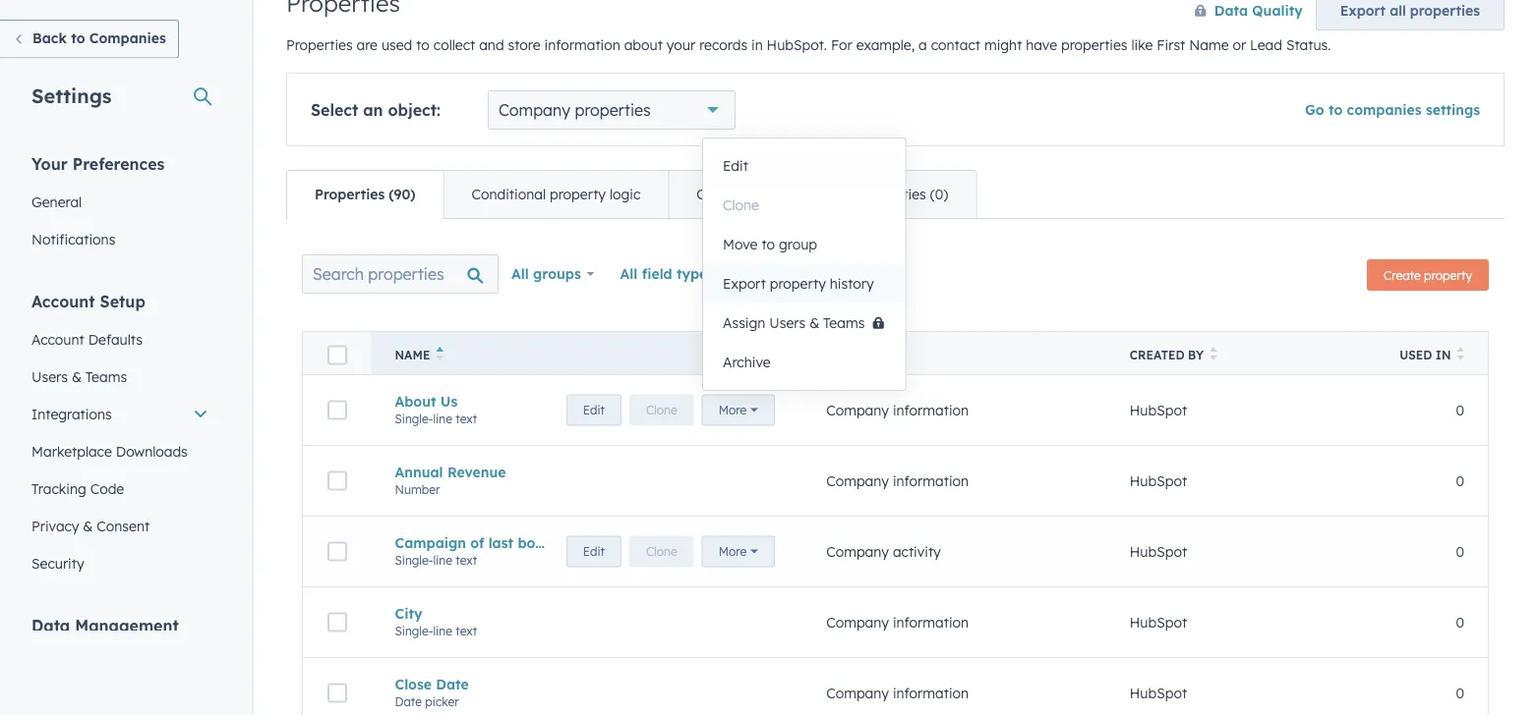 Task type: vqa. For each thing, say whether or not it's contained in the screenshot.


Task type: describe. For each thing, give the bounding box(es) containing it.
campaign
[[395, 535, 466, 552]]

about us button
[[395, 393, 551, 410]]

property for conditional
[[550, 186, 606, 203]]

city
[[395, 606, 422, 623]]

export property history button
[[703, 265, 905, 304]]

notifications
[[31, 231, 115, 248]]

& inside button
[[809, 315, 819, 332]]

go to companies settings
[[1305, 101, 1480, 118]]

history
[[830, 275, 874, 293]]

preferences
[[72, 154, 165, 174]]

clone button for company information
[[629, 395, 694, 426]]

might
[[984, 36, 1022, 54]]

city single-line text
[[395, 606, 477, 639]]

ascending sort. press to sort descending. element
[[436, 347, 443, 364]]

privacy
[[31, 518, 79, 535]]

marketplace downloads
[[31, 443, 188, 460]]

users inside assign users & teams button
[[769, 315, 806, 332]]

tool
[[663, 535, 690, 552]]

used
[[381, 36, 412, 54]]

lead
[[1250, 36, 1282, 54]]

and
[[479, 36, 504, 54]]

properties are used to collect and store information about your records in hubspot. for example, a contact might have properties like first name or lead status.
[[286, 36, 1331, 54]]

used
[[1400, 348, 1432, 363]]

groups link
[[668, 171, 771, 218]]

created
[[1130, 348, 1184, 363]]

city button
[[395, 606, 779, 623]]

logic
[[610, 186, 640, 203]]

single- inside about us single-line text
[[395, 412, 433, 427]]

example,
[[856, 36, 915, 54]]

0 for single-
[[1456, 614, 1464, 632]]

hubspot for single-
[[1130, 614, 1187, 632]]

select an object:
[[311, 100, 441, 120]]

export all properties button
[[1316, 0, 1505, 30]]

name inside button
[[395, 348, 430, 363]]

& for consent
[[83, 518, 93, 535]]

to for go to companies settings
[[1329, 101, 1343, 118]]

export property history
[[723, 275, 874, 293]]

to right used
[[416, 36, 430, 54]]

back to companies
[[32, 30, 166, 47]]

in
[[1436, 348, 1451, 363]]

company information for revenue
[[826, 473, 969, 490]]

more button for company activity
[[878, 552, 952, 584]]

data management
[[31, 616, 179, 636]]

assign
[[723, 315, 765, 332]]

an
[[363, 100, 383, 120]]

by
[[1188, 348, 1204, 363]]

assign users & teams
[[723, 315, 865, 332]]

number
[[395, 483, 440, 497]]

groups
[[533, 266, 581, 283]]

account defaults
[[31, 331, 143, 348]]

properties (90) link
[[287, 171, 443, 218]]

conditional property logic
[[472, 186, 640, 203]]

first
[[1157, 36, 1185, 54]]

archive button
[[703, 343, 905, 383]]

archived properties (0)
[[799, 186, 948, 203]]

move to group button
[[703, 225, 905, 265]]

your preferences
[[31, 154, 165, 174]]

tab list containing properties (90)
[[286, 170, 977, 219]]

all for all users
[[753, 266, 771, 284]]

go to companies settings button
[[1305, 101, 1480, 118]]

edit button for company information
[[566, 395, 621, 426]]

properties (90)
[[315, 186, 415, 203]]

company information for single-
[[826, 614, 969, 632]]

to for back to companies
[[71, 30, 85, 47]]

line inside about us single-line text
[[433, 412, 452, 427]]

companies
[[1347, 101, 1422, 118]]

field
[[642, 266, 672, 283]]

about us single-line text
[[395, 393, 477, 427]]

notifications link
[[20, 221, 220, 258]]

general
[[31, 193, 82, 210]]

edit for company activity
[[760, 561, 781, 575]]

hubspot.
[[767, 36, 827, 54]]

0 vertical spatial edit button
[[703, 147, 905, 186]]

1 vertical spatial date
[[395, 695, 422, 710]]

create property button
[[1367, 260, 1489, 291]]

text inside campaign of last booking in meetings tool single-line text
[[456, 553, 477, 568]]

account defaults link
[[20, 321, 220, 358]]

teams inside account setup element
[[85, 368, 127, 385]]

name button
[[371, 332, 803, 375]]

object:
[[388, 100, 441, 120]]

records
[[699, 36, 747, 54]]

0 vertical spatial edit
[[723, 157, 748, 175]]

groups
[[697, 186, 743, 203]]

all field types
[[620, 266, 714, 283]]

activity
[[893, 544, 941, 561]]

0 for revenue
[[1456, 473, 1464, 490]]

annual revenue number
[[395, 464, 506, 497]]

have
[[1026, 36, 1057, 54]]

quality
[[1252, 2, 1303, 19]]

archived properties (0) link
[[771, 171, 976, 218]]

edit for company information
[[583, 403, 605, 418]]

line inside city single-line text
[[433, 624, 452, 639]]

meetings
[[595, 535, 659, 552]]

Search search field
[[302, 255, 499, 294]]

security
[[31, 555, 84, 572]]

account for account defaults
[[31, 331, 84, 348]]

close date button
[[395, 676, 779, 694]]

property for create
[[1424, 268, 1472, 283]]

all users
[[753, 266, 811, 284]]

go
[[1305, 101, 1324, 118]]

edit button for company activity
[[743, 552, 798, 584]]

campaign of last booking in meetings tool button
[[395, 535, 779, 552]]

privacy & consent
[[31, 518, 150, 535]]

(0)
[[930, 186, 948, 203]]

about
[[395, 393, 436, 410]]

3 hubspot from the top
[[1130, 544, 1187, 561]]

data quality button
[[1174, 0, 1304, 30]]

0 vertical spatial in
[[751, 36, 763, 54]]

clone button for company activity
[[806, 552, 871, 584]]

export all properties
[[1340, 2, 1480, 19]]

0 for date
[[1456, 685, 1464, 702]]

all for all groups
[[511, 266, 529, 283]]

more for company activity
[[895, 561, 923, 575]]

text inside about us single-line text
[[456, 412, 477, 427]]

conditional
[[472, 186, 546, 203]]

downloads
[[116, 443, 188, 460]]

account setup
[[31, 292, 145, 311]]



Task type: locate. For each thing, give the bounding box(es) containing it.
single- inside city single-line text
[[395, 624, 433, 639]]

annual revenue button
[[395, 464, 779, 481]]

created by button
[[1106, 332, 1370, 375]]

2 vertical spatial line
[[433, 624, 452, 639]]

0 horizontal spatial property
[[550, 186, 606, 203]]

0 horizontal spatial &
[[72, 368, 82, 385]]

line inside campaign of last booking in meetings tool single-line text
[[433, 553, 452, 568]]

tracking code link
[[20, 471, 220, 508]]

text
[[456, 412, 477, 427], [456, 553, 477, 568], [456, 624, 477, 639]]

4 0 from the top
[[1456, 614, 1464, 632]]

1 vertical spatial clone
[[646, 403, 677, 418]]

name
[[1189, 36, 1229, 54], [395, 348, 430, 363]]

like
[[1131, 36, 1153, 54]]

hubspot for revenue
[[1130, 473, 1187, 490]]

company inside popup button
[[499, 100, 570, 120]]

0 horizontal spatial teams
[[85, 368, 127, 385]]

1 horizontal spatial more
[[895, 561, 923, 575]]

property inside tab panel
[[1424, 268, 1472, 283]]

users
[[775, 266, 811, 284]]

all inside popup button
[[620, 266, 638, 283]]

0 vertical spatial clone button
[[703, 186, 905, 225]]

5 0 from the top
[[1456, 685, 1464, 702]]

export up the assign
[[723, 275, 766, 293]]

export left all
[[1340, 2, 1386, 19]]

more button for company information
[[702, 395, 775, 426]]

clone for company information
[[646, 403, 677, 418]]

all left field
[[620, 266, 638, 283]]

group
[[779, 236, 817, 253]]

data for data management
[[31, 616, 70, 636]]

0 vertical spatial more button
[[702, 395, 775, 426]]

properties left are
[[286, 36, 353, 54]]

1 vertical spatial account
[[31, 331, 84, 348]]

information for revenue
[[893, 473, 969, 490]]

picker
[[425, 695, 459, 710]]

1 vertical spatial teams
[[85, 368, 127, 385]]

all left groups
[[511, 266, 529, 283]]

in right booking
[[578, 535, 591, 552]]

0 vertical spatial data
[[1214, 2, 1248, 19]]

0 horizontal spatial date
[[395, 695, 422, 710]]

close
[[395, 676, 432, 694]]

defaults
[[88, 331, 143, 348]]

press to sort. image inside created by 'button'
[[1210, 347, 1217, 361]]

last
[[488, 535, 513, 552]]

about
[[624, 36, 663, 54]]

date up picker
[[436, 676, 469, 694]]

1 horizontal spatial name
[[1189, 36, 1229, 54]]

1 single- from the top
[[395, 412, 433, 427]]

1 account from the top
[[31, 292, 95, 311]]

data inside button
[[1214, 2, 1248, 19]]

consent
[[97, 518, 150, 535]]

revenue
[[447, 464, 506, 481]]

properties inside popup button
[[575, 100, 651, 120]]

to inside button
[[762, 236, 775, 253]]

all left users
[[753, 266, 771, 284]]

4 hubspot from the top
[[1130, 614, 1187, 632]]

press to sort. image for created by
[[1210, 347, 1217, 361]]

move to group
[[723, 236, 817, 253]]

ascending sort. press to sort descending. image
[[436, 347, 443, 361]]

property for export
[[770, 275, 826, 293]]

press to sort. image right by
[[1210, 347, 1217, 361]]

clone up move
[[723, 197, 759, 214]]

all for all field types
[[620, 266, 638, 283]]

line down the campaign
[[433, 553, 452, 568]]

account setup element
[[20, 291, 220, 583]]

0 horizontal spatial more
[[718, 403, 747, 418]]

name left or
[[1189, 36, 1229, 54]]

of
[[470, 535, 484, 552]]

2 vertical spatial text
[[456, 624, 477, 639]]

single- down about
[[395, 412, 433, 427]]

company activity
[[826, 544, 941, 561]]

2 press to sort. element from the left
[[1457, 347, 1464, 364]]

1 horizontal spatial in
[[751, 36, 763, 54]]

1 horizontal spatial edit
[[723, 157, 748, 175]]

clone down "name" button
[[646, 403, 677, 418]]

2 vertical spatial &
[[83, 518, 93, 535]]

2 horizontal spatial clone
[[823, 561, 854, 575]]

archived
[[799, 186, 856, 203]]

1 line from the top
[[433, 412, 452, 427]]

0 vertical spatial export
[[1340, 2, 1386, 19]]

general link
[[20, 183, 220, 221]]

1 vertical spatial in
[[578, 535, 591, 552]]

0 horizontal spatial edit
[[583, 403, 605, 418]]

0 horizontal spatial properties
[[575, 100, 651, 120]]

single- down city
[[395, 624, 433, 639]]

company properties button
[[488, 90, 736, 130]]

more button
[[702, 395, 775, 426], [878, 552, 952, 584]]

properties left like
[[1061, 36, 1127, 54]]

press to sort. image inside used in button
[[1457, 347, 1464, 361]]

settings
[[31, 83, 112, 108]]

booking
[[518, 535, 574, 552]]

company
[[499, 100, 570, 120], [826, 402, 889, 419], [826, 473, 889, 490], [826, 544, 889, 561], [826, 614, 889, 632], [826, 685, 889, 702]]

0 vertical spatial single-
[[395, 412, 433, 427]]

properties left '(0)'
[[860, 186, 926, 203]]

select
[[311, 100, 358, 120]]

1 vertical spatial edit button
[[566, 395, 621, 426]]

text up close date date picker
[[456, 624, 477, 639]]

users & teams
[[31, 368, 127, 385]]

settings
[[1426, 101, 1480, 118]]

users down the export property history
[[769, 315, 806, 332]]

1 vertical spatial single-
[[395, 553, 433, 568]]

1 horizontal spatial users
[[769, 315, 806, 332]]

in inside campaign of last booking in meetings tool single-line text
[[578, 535, 591, 552]]

1 horizontal spatial export
[[1340, 2, 1386, 19]]

properties right all
[[1410, 2, 1480, 19]]

4 company information from the top
[[826, 685, 969, 702]]

properties
[[1410, 2, 1480, 19], [1061, 36, 1127, 54], [575, 100, 651, 120]]

0 horizontal spatial all
[[511, 266, 529, 283]]

users inside users & teams link
[[31, 368, 68, 385]]

1 vertical spatial line
[[433, 553, 452, 568]]

0 horizontal spatial in
[[578, 535, 591, 552]]

press to sort. element inside used in button
[[1457, 347, 1464, 364]]

3 0 from the top
[[1456, 544, 1464, 561]]

edit button
[[703, 147, 905, 186], [566, 395, 621, 426], [743, 552, 798, 584]]

0 horizontal spatial more button
[[702, 395, 775, 426]]

properties for properties (90)
[[315, 186, 385, 203]]

to right go
[[1329, 101, 1343, 118]]

information
[[544, 36, 620, 54], [893, 402, 969, 419], [893, 473, 969, 490], [893, 614, 969, 632], [893, 685, 969, 702]]

annual
[[395, 464, 443, 481]]

tab panel containing all groups
[[286, 218, 1505, 716]]

2 vertical spatial clone
[[823, 561, 854, 575]]

clone left activity
[[823, 561, 854, 575]]

information for single-
[[893, 614, 969, 632]]

conditional property logic link
[[443, 171, 668, 218]]

1 text from the top
[[456, 412, 477, 427]]

2 company information from the top
[[826, 473, 969, 490]]

text down about us button
[[456, 412, 477, 427]]

create property
[[1384, 268, 1472, 283]]

export for export property history
[[723, 275, 766, 293]]

0 horizontal spatial name
[[395, 348, 430, 363]]

0 vertical spatial date
[[436, 676, 469, 694]]

clone button left activity
[[806, 552, 871, 584]]

are
[[356, 36, 378, 54]]

3 line from the top
[[433, 624, 452, 639]]

2 0 from the top
[[1456, 473, 1464, 490]]

export for export all properties
[[1340, 2, 1386, 19]]

2 vertical spatial clone button
[[806, 552, 871, 584]]

1 vertical spatial users
[[31, 368, 68, 385]]

text down of
[[456, 553, 477, 568]]

1 vertical spatial more button
[[878, 552, 952, 584]]

0 horizontal spatial data
[[31, 616, 70, 636]]

1 horizontal spatial all
[[620, 266, 638, 283]]

& right privacy
[[83, 518, 93, 535]]

press to sort. image
[[1210, 347, 1217, 361], [1457, 347, 1464, 361]]

for
[[831, 36, 852, 54]]

data quality
[[1214, 2, 1303, 19]]

1 horizontal spatial property
[[770, 275, 826, 293]]

teams down defaults
[[85, 368, 127, 385]]

3 single- from the top
[[395, 624, 433, 639]]

store
[[508, 36, 540, 54]]

2 text from the top
[[456, 553, 477, 568]]

0 vertical spatial clone
[[723, 197, 759, 214]]

in right records in the top of the page
[[751, 36, 763, 54]]

date down close
[[395, 695, 422, 710]]

0 vertical spatial name
[[1189, 36, 1229, 54]]

1 0 from the top
[[1456, 402, 1464, 419]]

used in
[[1400, 348, 1451, 363]]

1 press to sort. image from the left
[[1210, 347, 1217, 361]]

company properties
[[499, 100, 651, 120]]

2 vertical spatial properties
[[575, 100, 651, 120]]

1 hubspot from the top
[[1130, 402, 1187, 419]]

move
[[723, 236, 758, 253]]

all groups button
[[499, 255, 607, 294]]

properties for properties are used to collect and store information about your records in hubspot. for example, a contact might have properties like first name or lead status.
[[286, 36, 353, 54]]

your preferences element
[[20, 153, 220, 258]]

line down us on the left
[[433, 412, 452, 427]]

archive
[[723, 354, 771, 371]]

company information for date
[[826, 685, 969, 702]]

properties left (90)
[[315, 186, 385, 203]]

account up account defaults
[[31, 292, 95, 311]]

2 vertical spatial edit button
[[743, 552, 798, 584]]

0 horizontal spatial press to sort. image
[[1210, 347, 1217, 361]]

property
[[550, 186, 606, 203], [1424, 268, 1472, 283], [770, 275, 826, 293]]

1 vertical spatial more
[[895, 561, 923, 575]]

0 horizontal spatial users
[[31, 368, 68, 385]]

1 horizontal spatial clone
[[723, 197, 759, 214]]

collect
[[433, 36, 475, 54]]

properties down about
[[575, 100, 651, 120]]

2 hubspot from the top
[[1130, 473, 1187, 490]]

1 vertical spatial properties
[[1061, 36, 1127, 54]]

0 horizontal spatial clone
[[646, 403, 677, 418]]

tab list
[[286, 170, 977, 219]]

1 horizontal spatial teams
[[823, 315, 865, 332]]

account up users & teams
[[31, 331, 84, 348]]

1 horizontal spatial properties
[[1061, 36, 1127, 54]]

1 horizontal spatial date
[[436, 676, 469, 694]]

2 horizontal spatial all
[[753, 266, 771, 284]]

tab panel
[[286, 218, 1505, 716]]

marketplace downloads link
[[20, 433, 220, 471]]

& down export property history button
[[809, 315, 819, 332]]

1 horizontal spatial &
[[83, 518, 93, 535]]

status.
[[1286, 36, 1331, 54]]

2 horizontal spatial properties
[[1410, 2, 1480, 19]]

& up integrations
[[72, 368, 82, 385]]

or
[[1233, 36, 1246, 54]]

0 vertical spatial line
[[433, 412, 452, 427]]

used in button
[[1370, 332, 1488, 375]]

single- inside campaign of last booking in meetings tool single-line text
[[395, 553, 433, 568]]

2 horizontal spatial property
[[1424, 268, 1472, 283]]

properties inside button
[[1410, 2, 1480, 19]]

press to sort. element for created by
[[1210, 347, 1217, 364]]

setup
[[100, 292, 145, 311]]

press to sort. image right "in"
[[1457, 347, 1464, 361]]

2 horizontal spatial &
[[809, 315, 819, 332]]

clone button up group
[[703, 186, 905, 225]]

0 horizontal spatial press to sort. element
[[1210, 347, 1217, 364]]

2 single- from the top
[[395, 553, 433, 568]]

1 vertical spatial edit
[[583, 403, 605, 418]]

(90)
[[389, 186, 415, 203]]

account for account setup
[[31, 292, 95, 311]]

press to sort. element
[[1210, 347, 1217, 364], [1457, 347, 1464, 364]]

1 company information from the top
[[826, 402, 969, 419]]

1 vertical spatial export
[[723, 275, 766, 293]]

clone button down "name" button
[[629, 395, 694, 426]]

back to companies link
[[0, 20, 179, 59]]

2 vertical spatial edit
[[760, 561, 781, 575]]

0 horizontal spatial export
[[723, 275, 766, 293]]

campaign of last booking in meetings tool single-line text
[[395, 535, 690, 568]]

0 vertical spatial properties
[[1410, 2, 1480, 19]]

press to sort. element for used in
[[1457, 347, 1464, 364]]

1 vertical spatial clone button
[[629, 395, 694, 426]]

1 vertical spatial name
[[395, 348, 430, 363]]

integrations
[[31, 406, 112, 423]]

teams down history
[[823, 315, 865, 332]]

& for teams
[[72, 368, 82, 385]]

1 press to sort. element from the left
[[1210, 347, 1217, 364]]

2 account from the top
[[31, 331, 84, 348]]

1 horizontal spatial more button
[[878, 552, 952, 584]]

clone for company activity
[[823, 561, 854, 575]]

0 vertical spatial teams
[[823, 315, 865, 332]]

more for company information
[[718, 403, 747, 418]]

to for move to group
[[762, 236, 775, 253]]

&
[[809, 315, 819, 332], [72, 368, 82, 385], [83, 518, 93, 535]]

information for date
[[893, 685, 969, 702]]

0 vertical spatial more
[[718, 403, 747, 418]]

line
[[433, 412, 452, 427], [433, 553, 452, 568], [433, 624, 452, 639]]

clone button
[[703, 186, 905, 225], [629, 395, 694, 426], [806, 552, 871, 584]]

users up integrations
[[31, 368, 68, 385]]

to right back
[[71, 30, 85, 47]]

all groups
[[511, 266, 581, 283]]

1 horizontal spatial data
[[1214, 2, 1248, 19]]

us
[[440, 393, 458, 410]]

integrations button
[[20, 396, 220, 433]]

2 press to sort. image from the left
[[1457, 347, 1464, 361]]

2 horizontal spatial edit
[[760, 561, 781, 575]]

clone
[[723, 197, 759, 214], [646, 403, 677, 418], [823, 561, 854, 575]]

data up or
[[1214, 2, 1248, 19]]

3 company information from the top
[[826, 614, 969, 632]]

press to sort. image for used in
[[1457, 347, 1464, 361]]

teams inside button
[[823, 315, 865, 332]]

5 hubspot from the top
[[1130, 685, 1187, 702]]

0 vertical spatial account
[[31, 292, 95, 311]]

text inside city single-line text
[[456, 624, 477, 639]]

account inside "link"
[[31, 331, 84, 348]]

in
[[751, 36, 763, 54], [578, 535, 591, 552]]

1 horizontal spatial press to sort. element
[[1457, 347, 1464, 364]]

0 vertical spatial users
[[769, 315, 806, 332]]

types
[[676, 266, 714, 283]]

2 line from the top
[[433, 553, 452, 568]]

data down security
[[31, 616, 70, 636]]

1 vertical spatial data
[[31, 616, 70, 636]]

export
[[1340, 2, 1386, 19], [723, 275, 766, 293]]

to right move
[[762, 236, 775, 253]]

3 text from the top
[[456, 624, 477, 639]]

name left ascending sort. press to sort descending. element
[[395, 348, 430, 363]]

2 vertical spatial single-
[[395, 624, 433, 639]]

press to sort. element right by
[[1210, 347, 1217, 364]]

1 horizontal spatial press to sort. image
[[1457, 347, 1464, 361]]

data for data quality
[[1214, 2, 1248, 19]]

companies
[[89, 30, 166, 47]]

1 vertical spatial text
[[456, 553, 477, 568]]

hubspot for date
[[1130, 685, 1187, 702]]

single- down the campaign
[[395, 553, 433, 568]]

create
[[1384, 268, 1421, 283]]

0 vertical spatial &
[[809, 315, 819, 332]]

press to sort. element inside created by 'button'
[[1210, 347, 1217, 364]]

line up close date date picker
[[433, 624, 452, 639]]

all field types button
[[607, 255, 740, 294]]

0 vertical spatial text
[[456, 412, 477, 427]]

tracking
[[31, 480, 86, 498]]

press to sort. element right "in"
[[1457, 347, 1464, 364]]

1 vertical spatial &
[[72, 368, 82, 385]]



